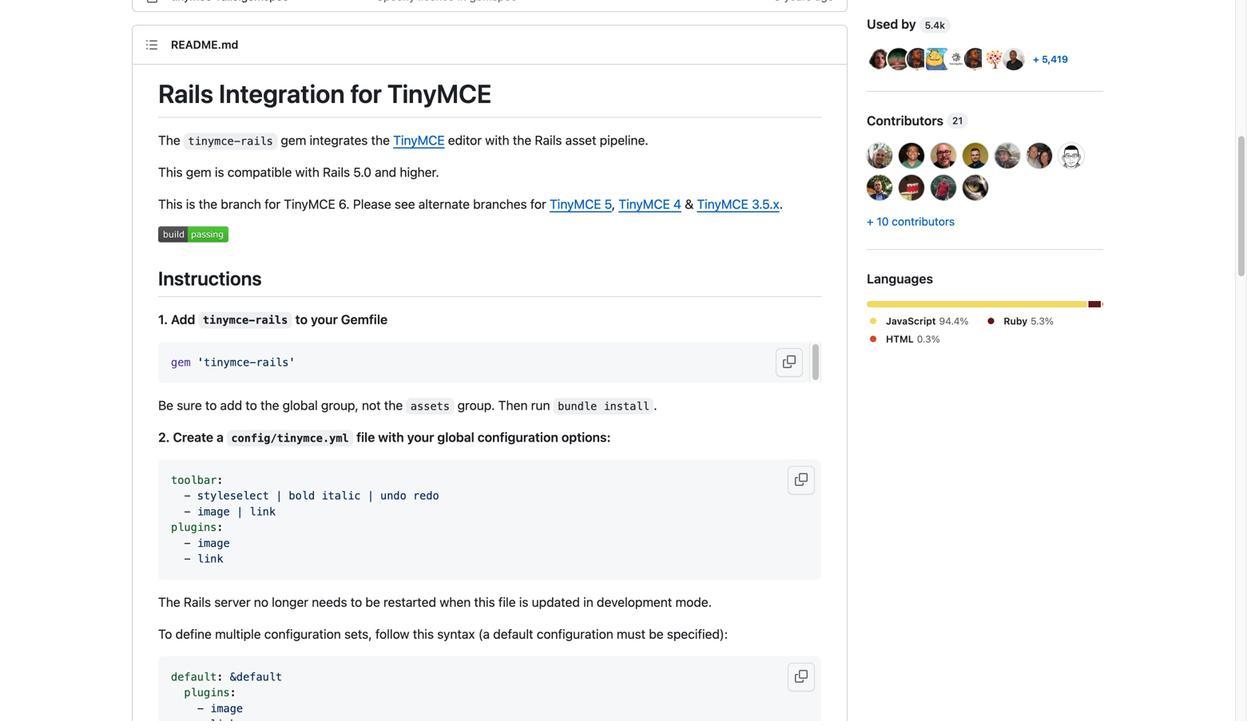 Task type: describe. For each thing, give the bounding box(es) containing it.
@rgc image
[[1027, 143, 1053, 169]]

tinymce- inside 1. add tinymce-rails to your gemfile
[[203, 314, 255, 327]]

- inside the styleselect | bold italic | undo redo - image | link plugins
[[184, 506, 191, 518]]

add
[[220, 398, 242, 413]]

run
[[531, 398, 550, 413]]

multiple
[[215, 627, 261, 642]]

longer
[[272, 595, 309, 610]]

1. add tinymce-rails to your gemfile
[[158, 312, 388, 327]]

table of contents image
[[145, 38, 158, 51]]

please
[[353, 197, 391, 212]]

integrates
[[310, 133, 368, 148]]

must
[[617, 627, 646, 642]]

+ 10 contributors link
[[867, 215, 955, 228]]

readme.md
[[171, 38, 239, 51]]

0 horizontal spatial with
[[295, 165, 320, 180]]

bold
[[289, 490, 315, 503]]

+ for + 5,419
[[1033, 54, 1040, 65]]

rails integration for tinymce
[[158, 78, 492, 109]]

+ 5,419 link
[[867, 46, 1104, 72]]

3 - from the top
[[184, 537, 191, 550]]

tinymce 5 link
[[550, 197, 612, 212]]

&default plugins image
[[184, 671, 282, 715]]

branch
[[221, 197, 261, 212]]

1 horizontal spatial for
[[351, 78, 382, 109]]

define
[[176, 627, 212, 642]]

1 vertical spatial default
[[171, 671, 217, 684]]

add
[[171, 312, 195, 327]]

see
[[395, 197, 415, 212]]

6.
[[339, 197, 350, 212]]

higher.
[[400, 165, 439, 180]]

to right needs
[[351, 595, 362, 610]]

2 vertical spatial with
[[378, 430, 404, 445]]

4
[[674, 197, 682, 212]]

5.3%
[[1031, 316, 1054, 327]]

- inside image - link
[[184, 553, 191, 566]]

5.4k
[[925, 20, 946, 31]]

@domon image
[[1059, 143, 1085, 169]]

tinymce right '&' at top
[[697, 197, 749, 212]]

plugins inside "&default plugins image"
[[184, 687, 230, 699]]

@espisepi image
[[886, 46, 912, 72]]

redo
[[413, 490, 439, 503]]

configuration down in
[[537, 627, 614, 642]]

1 @tmiia image from the left
[[906, 46, 931, 72]]

2 horizontal spatial for
[[531, 197, 547, 212]]

assets
[[411, 400, 450, 413]]

styleselect
[[197, 490, 269, 503]]

asset
[[566, 133, 597, 148]]

ruby
[[1004, 316, 1028, 327]]

the rails server no longer needs to be restarted when this file is updated in development mode.
[[158, 595, 712, 610]]

this for this is the branch for tinymce 6. please see alternate branches for tinymce 5 , tinymce 4 & tinymce 3.5.x .
[[158, 197, 183, 212]]

link inside image - link
[[197, 553, 223, 566]]

5.0
[[354, 165, 372, 180]]

1 horizontal spatial is
[[215, 165, 224, 180]]

0 vertical spatial file
[[357, 430, 375, 445]]

updated
[[532, 595, 580, 610]]

5,419
[[1042, 54, 1069, 65]]

the right not
[[384, 398, 403, 413]]

,
[[612, 197, 616, 212]]

gemfile
[[341, 312, 388, 327]]

the left branch
[[199, 197, 218, 212]]

+ for + 10 contributors
[[867, 215, 874, 228]]

instructions
[[158, 267, 262, 290]]

@jmeridth image
[[931, 143, 957, 169]]

the tinymce-rails gem integrates the tinymce editor with the rails asset pipeline.
[[158, 133, 649, 148]]

0.3%
[[917, 334, 941, 345]]

when
[[440, 595, 471, 610]]

3.5.x
[[752, 197, 780, 212]]

21
[[953, 115, 963, 126]]

link inside the styleselect | bold italic | undo redo - image | link plugins
[[250, 506, 276, 518]]

1.
[[158, 312, 168, 327]]

compatible
[[228, 165, 292, 180]]

2. create a config/tinymce.yml file with your global configuration options:
[[158, 430, 611, 445]]

copy image for plugins
[[795, 670, 808, 683]]

1 - from the top
[[184, 490, 191, 503]]

@samvera labs image
[[982, 46, 1008, 72]]

1 horizontal spatial |
[[276, 490, 282, 503]]

1 : from the top
[[217, 474, 223, 487]]

needs
[[312, 595, 347, 610]]

tinymce up tinymce link
[[388, 78, 492, 109]]

the for the rails server no longer needs to be restarted when this file is updated in development mode.
[[158, 595, 180, 610]]

(a
[[479, 627, 490, 642]]

mode.
[[676, 595, 712, 610]]

@ger619 image
[[1002, 46, 1027, 72]]

2 : - from the top
[[171, 522, 223, 550]]

plugins inside the styleselect | bold italic | undo redo - image | link plugins
[[171, 522, 217, 534]]

styleselect | bold italic | undo redo - image | link plugins
[[171, 490, 439, 534]]

this for this gem is compatible with rails 5.0 and higher.
[[158, 165, 183, 180]]

+ 5,419
[[1033, 54, 1069, 65]]

'tinymce-
[[197, 356, 256, 369]]

italic
[[322, 490, 361, 503]]

to define multiple configuration sets, follow this syntax (a default configuration must be specified):
[[158, 627, 728, 642]]

specified):
[[667, 627, 728, 642]]

@sprestel image
[[963, 143, 989, 169]]

10
[[877, 215, 889, 228]]

0 horizontal spatial |
[[236, 506, 243, 518]]

to left add
[[205, 398, 217, 413]]

contributors
[[867, 113, 944, 128]]

&default
[[230, 671, 282, 684]]

not
[[362, 398, 381, 413]]

@botimer image
[[899, 175, 925, 201]]

94.4%
[[940, 316, 969, 327]]

the up the and
[[371, 133, 390, 148]]

1 vertical spatial .
[[654, 398, 658, 413]]

tinymce right the ,
[[619, 197, 670, 212]]

0 vertical spatial .
[[780, 197, 783, 212]]

@wvengen image
[[867, 46, 893, 72]]

build status image
[[158, 227, 229, 243]]

html 0.3%
[[886, 334, 941, 345]]

image inside the styleselect | bold italic | undo redo - image | link plugins
[[197, 506, 230, 518]]

the right editor
[[513, 133, 532, 148]]

0 horizontal spatial for
[[265, 197, 281, 212]]

tinymce 3.5.x link
[[697, 197, 780, 212]]

contributors
[[892, 215, 955, 228]]

integration
[[219, 78, 345, 109]]

no
[[254, 595, 269, 610]]

image inside image - link
[[197, 537, 230, 550]]

0 vertical spatial gem
[[281, 133, 306, 148]]

1 vertical spatial is
[[186, 197, 195, 212]]

html
[[886, 334, 914, 345]]

tinymce link
[[393, 133, 445, 148]]

tinymce- inside the tinymce-rails gem integrates the tinymce editor with the rails asset pipeline.
[[188, 135, 240, 148]]

5
[[605, 197, 612, 212]]

this gem is compatible with rails 5.0 and higher.
[[158, 165, 439, 180]]

sure
[[177, 398, 202, 413]]

@musaffa image
[[931, 175, 957, 201]]

0 horizontal spatial be
[[366, 595, 380, 610]]

dot fill image
[[867, 333, 880, 346]]

rails down readme.md link
[[158, 78, 213, 109]]

used
[[867, 16, 899, 32]]

bundle
[[558, 400, 597, 413]]



Task type: vqa. For each thing, say whether or not it's contained in the screenshot.
your
yes



Task type: locate. For each thing, give the bounding box(es) containing it.
1 dot fill image from the left
[[867, 315, 880, 328]]

rails
[[158, 78, 213, 109], [535, 133, 562, 148], [323, 165, 350, 180], [184, 595, 211, 610]]

be sure to add to the global group, not the assets group. then run bundle install .
[[158, 398, 658, 413]]

is up branch
[[215, 165, 224, 180]]

1 vertical spatial :
[[217, 522, 223, 534]]

0 vertical spatial this
[[158, 165, 183, 180]]

plugins
[[171, 522, 217, 534], [184, 687, 230, 699]]

options:
[[562, 430, 611, 445]]

1 horizontal spatial file
[[499, 595, 516, 610]]

0 vertical spatial tinymce-
[[188, 135, 240, 148]]

@spohlenz image
[[867, 143, 893, 169]]

@tmiia image
[[906, 46, 931, 72], [963, 46, 989, 72]]

1 vertical spatial rails
[[255, 314, 288, 327]]

this is the branch for tinymce 6. please see alternate branches for tinymce 5 , tinymce 4 & tinymce 3.5.x .
[[158, 197, 783, 212]]

rails'
[[256, 356, 295, 369]]

to
[[295, 312, 308, 327], [205, 398, 217, 413], [246, 398, 257, 413], [351, 595, 362, 610]]

0 vertical spatial link
[[250, 506, 276, 518]]

: up image - link on the left bottom of page
[[217, 522, 223, 534]]

1 vertical spatial gem
[[186, 165, 212, 180]]

0 vertical spatial plugins
[[171, 522, 217, 534]]

: - down styleselect on the bottom left
[[171, 522, 223, 550]]

be up sets, at the left bottom
[[366, 595, 380, 610]]

1 the from the top
[[158, 133, 180, 148]]

2 - from the top
[[184, 506, 191, 518]]

&
[[685, 197, 694, 212]]

a
[[217, 430, 224, 445]]

follow
[[376, 627, 410, 642]]

image inside "&default plugins image"
[[210, 703, 243, 715]]

0 vertical spatial your
[[311, 312, 338, 327]]

be right must
[[649, 627, 664, 642]]

link up server
[[197, 553, 223, 566]]

tinymce
[[388, 78, 492, 109], [393, 133, 445, 148], [284, 197, 336, 212], [550, 197, 601, 212], [619, 197, 670, 212], [697, 197, 749, 212]]

2 horizontal spatial |
[[367, 490, 374, 503]]

1 horizontal spatial be
[[649, 627, 664, 642]]

4 - from the top
[[184, 553, 191, 566]]

install
[[604, 400, 650, 413]]

0 horizontal spatial global
[[283, 398, 318, 413]]

:
[[217, 474, 223, 487], [217, 522, 223, 534]]

dot fill image
[[867, 315, 880, 328], [985, 315, 998, 328]]

the
[[371, 133, 390, 148], [513, 133, 532, 148], [199, 197, 218, 212], [261, 398, 279, 413], [384, 398, 403, 413]]

rails up compatible
[[240, 135, 273, 148]]

1 horizontal spatial link
[[250, 506, 276, 518]]

1 vertical spatial this
[[413, 627, 434, 642]]

0 horizontal spatial @tmiia image
[[906, 46, 931, 72]]

@kazungudev image
[[944, 46, 970, 72]]

|
[[276, 490, 282, 503], [367, 490, 374, 503], [236, 506, 243, 518]]

global up config/tinymce.yml
[[283, 398, 318, 413]]

config/tinymce.yml
[[231, 432, 349, 445]]

1 vertical spatial global
[[438, 430, 475, 445]]

to right add
[[246, 398, 257, 413]]

your down assets
[[407, 430, 434, 445]]

tinymce- up compatible
[[188, 135, 240, 148]]

copy image for styleselect | bold italic | undo redo
[[795, 474, 808, 486]]

1 horizontal spatial dot fill image
[[985, 315, 998, 328]]

0 horizontal spatial +
[[867, 215, 874, 228]]

tinymce up higher. on the top left of the page
[[393, 133, 445, 148]]

@madding image
[[963, 175, 989, 201]]

0 horizontal spatial this
[[413, 627, 434, 642]]

javascript
[[886, 316, 936, 327]]

link down styleselect on the bottom left
[[250, 506, 276, 518]]

@tscolari image
[[995, 143, 1021, 169]]

rails
[[240, 135, 273, 148], [255, 314, 288, 327]]

group.
[[458, 398, 495, 413]]

2 the from the top
[[158, 595, 180, 610]]

be
[[366, 595, 380, 610], [649, 627, 664, 642]]

2 vertical spatial is
[[519, 595, 529, 610]]

dot fill image for javascript
[[867, 315, 880, 328]]

@nexneo image
[[899, 143, 925, 169]]

0 vertical spatial rails
[[240, 135, 273, 148]]

this
[[158, 165, 183, 180], [158, 197, 183, 212]]

tinymce-
[[188, 135, 240, 148], [203, 314, 255, 327]]

file
[[357, 430, 375, 445], [499, 595, 516, 610]]

1 vertical spatial image
[[197, 537, 230, 550]]

default down define in the bottom of the page
[[171, 671, 217, 684]]

2 vertical spatial gem
[[171, 356, 191, 369]]

1 vertical spatial your
[[407, 430, 434, 445]]

0 vertical spatial default
[[493, 627, 534, 642]]

javascript 94.4%
[[886, 316, 969, 327]]

this right follow
[[413, 627, 434, 642]]

| down styleselect on the bottom left
[[236, 506, 243, 518]]

0 vertical spatial the
[[158, 133, 180, 148]]

+
[[1033, 54, 1040, 65], [867, 215, 874, 228]]

1 : - from the top
[[171, 474, 223, 503]]

0 horizontal spatial link
[[197, 553, 223, 566]]

to
[[158, 627, 172, 642]]

0 vertical spatial image
[[197, 506, 230, 518]]

be
[[158, 398, 173, 413]]

| left undo
[[367, 490, 374, 503]]

@tmiia image down by at right
[[906, 46, 931, 72]]

1 horizontal spatial @tmiia image
[[963, 46, 989, 72]]

dot fill image up dot fill image
[[867, 315, 880, 328]]

undo
[[380, 490, 407, 503]]

default right (a
[[493, 627, 534, 642]]

dot fill image for ruby
[[985, 315, 998, 328]]

1 vertical spatial be
[[649, 627, 664, 642]]

for
[[351, 78, 382, 109], [265, 197, 281, 212], [531, 197, 547, 212]]

: - down the create
[[171, 474, 223, 503]]

global
[[283, 398, 318, 413], [438, 430, 475, 445]]

your left 'gemfile'
[[311, 312, 338, 327]]

branches
[[473, 197, 527, 212]]

| left the bold
[[276, 490, 282, 503]]

group,
[[321, 398, 359, 413]]

global down group.
[[438, 430, 475, 445]]

tinymce 4 link
[[619, 197, 682, 212]]

0 vertical spatial copy image
[[783, 356, 796, 368]]

to left 'gemfile'
[[295, 312, 308, 327]]

syntax
[[437, 627, 475, 642]]

languages
[[867, 271, 934, 287]]

0 horizontal spatial default
[[171, 671, 217, 684]]

your
[[311, 312, 338, 327], [407, 430, 434, 445]]

1 horizontal spatial your
[[407, 430, 434, 445]]

2 vertical spatial image
[[210, 703, 243, 715]]

2 dot fill image from the left
[[985, 315, 998, 328]]

file down not
[[357, 430, 375, 445]]

0 vertical spatial : -
[[171, 474, 223, 503]]

1 vertical spatial copy image
[[795, 474, 808, 486]]

server
[[214, 595, 251, 610]]

1 horizontal spatial global
[[438, 430, 475, 445]]

0 vertical spatial this
[[474, 595, 495, 610]]

0 vertical spatial is
[[215, 165, 224, 180]]

for up integrates
[[351, 78, 382, 109]]

2 @tmiia image from the left
[[963, 46, 989, 72]]

is left updated
[[519, 595, 529, 610]]

2 horizontal spatial with
[[485, 133, 510, 148]]

1 horizontal spatial .
[[780, 197, 783, 212]]

javascript 94.4 element
[[867, 301, 1088, 308]]

rails inside the tinymce-rails gem integrates the tinymce editor with the rails asset pipeline.
[[240, 135, 273, 148]]

rails up define in the bottom of the page
[[184, 595, 211, 610]]

with down be sure to add to the global group, not the assets group. then run bundle install .
[[378, 430, 404, 445]]

rails inside 1. add tinymce-rails to your gemfile
[[255, 314, 288, 327]]

2 this from the top
[[158, 197, 183, 212]]

file image
[[145, 0, 158, 3]]

1 vertical spatial with
[[295, 165, 320, 180]]

rails up the rails'
[[255, 314, 288, 327]]

plugins down &default
[[184, 687, 230, 699]]

1 vertical spatial file
[[499, 595, 516, 610]]

gem
[[281, 133, 306, 148], [186, 165, 212, 180], [171, 356, 191, 369]]

default
[[493, 627, 534, 642], [171, 671, 217, 684]]

0 horizontal spatial is
[[186, 197, 195, 212]]

gem left compatible
[[186, 165, 212, 180]]

tinymce- up 'tinymce-
[[203, 314, 255, 327]]

this
[[474, 595, 495, 610], [413, 627, 434, 642]]

@heaven image
[[867, 175, 893, 201]]

rails left 5.0
[[323, 165, 350, 180]]

1 vertical spatial the
[[158, 595, 180, 610]]

0 vertical spatial be
[[366, 595, 380, 610]]

sets,
[[344, 627, 372, 642]]

+ left 5,419 at top
[[1033, 54, 1040, 65]]

for right branch
[[265, 197, 281, 212]]

2 vertical spatial copy image
[[795, 670, 808, 683]]

file left updated
[[499, 595, 516, 610]]

+ left 10
[[867, 215, 874, 228]]

the for the tinymce-rails gem integrates the tinymce editor with the rails asset pipeline.
[[158, 133, 180, 148]]

image - link
[[171, 537, 230, 566]]

by
[[902, 16, 917, 32]]

1 this from the top
[[158, 165, 183, 180]]

image
[[197, 506, 230, 518], [197, 537, 230, 550], [210, 703, 243, 715]]

used by 5.4k
[[867, 16, 946, 32]]

1 vertical spatial tinymce-
[[203, 314, 255, 327]]

-
[[184, 490, 191, 503], [184, 506, 191, 518], [184, 537, 191, 550], [184, 553, 191, 566]]

the up config/tinymce.yml
[[261, 398, 279, 413]]

tinymce down this gem is compatible with rails 5.0 and higher.
[[284, 197, 336, 212]]

alternate
[[419, 197, 470, 212]]

+ 10 contributors
[[867, 215, 955, 228]]

is up build status image
[[186, 197, 195, 212]]

@cd2 image
[[925, 46, 950, 72]]

for right branches
[[531, 197, 547, 212]]

then
[[499, 398, 528, 413]]

0 vertical spatial with
[[485, 133, 510, 148]]

configuration down longer
[[264, 627, 341, 642]]

1 horizontal spatial default
[[493, 627, 534, 642]]

pipeline.
[[600, 133, 649, 148]]

: -
[[171, 474, 223, 503], [171, 522, 223, 550]]

cell
[[145, 0, 158, 5]]

plugins up image - link on the left bottom of page
[[171, 522, 217, 534]]

: up styleselect on the bottom left
[[217, 474, 223, 487]]

1 horizontal spatial this
[[474, 595, 495, 610]]

gem 'tinymce-rails'
[[171, 356, 295, 369]]

0 horizontal spatial dot fill image
[[867, 315, 880, 328]]

2 horizontal spatial is
[[519, 595, 529, 610]]

is
[[215, 165, 224, 180], [186, 197, 195, 212], [519, 595, 529, 610]]

and
[[375, 165, 397, 180]]

ruby 5.3 image
[[1089, 301, 1102, 308]]

restarted
[[384, 595, 436, 610]]

tinymce left 5
[[550, 197, 601, 212]]

dot fill image down javascript 94.4 element
[[985, 315, 998, 328]]

row
[[133, 0, 847, 11]]

1 vertical spatial : -
[[171, 522, 223, 550]]

1 horizontal spatial with
[[378, 430, 404, 445]]

toolbar
[[171, 474, 217, 487]]

1 vertical spatial link
[[197, 553, 223, 566]]

copy image
[[783, 356, 796, 368], [795, 474, 808, 486], [795, 670, 808, 683]]

editor
[[448, 133, 482, 148]]

1 horizontal spatial +
[[1033, 54, 1040, 65]]

gem up this gem is compatible with rails 5.0 and higher.
[[281, 133, 306, 148]]

in
[[584, 595, 594, 610]]

development
[[597, 595, 672, 610]]

2 : from the top
[[217, 522, 223, 534]]

configuration down then
[[478, 430, 559, 445]]

rails left asset
[[535, 133, 562, 148]]

0 vertical spatial :
[[217, 474, 223, 487]]

1 vertical spatial +
[[867, 215, 874, 228]]

0 horizontal spatial your
[[311, 312, 338, 327]]

this right when
[[474, 595, 495, 610]]

with right editor
[[485, 133, 510, 148]]

0 horizontal spatial file
[[357, 430, 375, 445]]

0 horizontal spatial .
[[654, 398, 658, 413]]

gem down add at the top left
[[171, 356, 191, 369]]

1 vertical spatial this
[[158, 197, 183, 212]]

1 vertical spatial plugins
[[184, 687, 230, 699]]

0 vertical spatial global
[[283, 398, 318, 413]]

0 vertical spatial +
[[1033, 54, 1040, 65]]

@tmiia image right @cd2 'icon'
[[963, 46, 989, 72]]

with down integrates
[[295, 165, 320, 180]]

2.
[[158, 430, 170, 445]]



